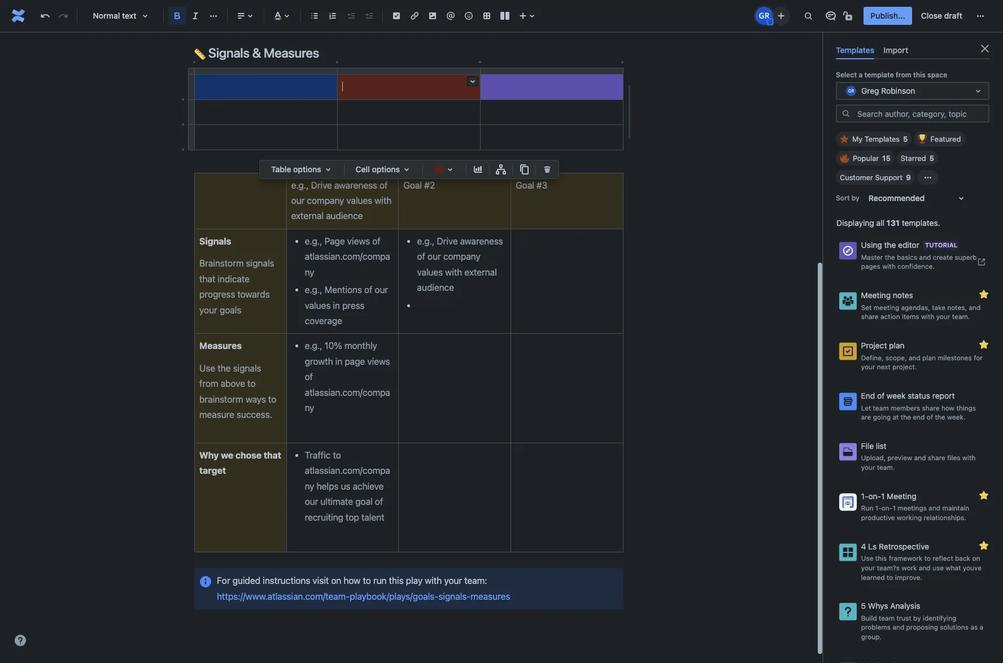 Task type: describe. For each thing, give the bounding box(es) containing it.
visit
[[313, 576, 329, 586]]

layouts image
[[498, 9, 512, 23]]

1-on-1 meeting run 1-on-1 meetings and maintain productive working relationships.
[[862, 492, 970, 522]]

the down members
[[901, 413, 912, 422]]

meeting inside meeting notes set meeting agendas, take notes, and share action items with your team.
[[862, 291, 891, 300]]

0 vertical spatial by
[[852, 194, 860, 202]]

solutions
[[941, 624, 969, 632]]

scope,
[[886, 354, 907, 362]]

greg robinson
[[862, 86, 916, 95]]

things
[[957, 404, 977, 412]]

0 vertical spatial 1-
[[862, 492, 869, 501]]

from
[[896, 71, 912, 79]]

5 for 5 whys analysis build team trust by identifying problems and proposing solutions as a group.
[[862, 601, 867, 611]]

numbered list ⌘⇧7 image
[[326, 9, 340, 23]]

guided
[[233, 576, 261, 586]]

use
[[862, 555, 874, 563]]

using
[[862, 240, 883, 250]]

agendas,
[[902, 303, 931, 312]]

normal text button
[[82, 3, 159, 28]]

this inside main content area, start typing to enter text. text box
[[389, 576, 404, 586]]

ls
[[869, 542, 877, 551]]

preview
[[888, 454, 913, 463]]

the inside master the basics and create superb pages with confidence.
[[886, 253, 896, 262]]

how inside end of week status report let team members share how things are going at the end of the week.
[[942, 404, 955, 412]]

options for cell options
[[372, 164, 400, 174]]

template
[[865, 71, 895, 79]]

learned
[[862, 573, 886, 582]]

to for team:
[[363, 576, 371, 586]]

share for meeting
[[862, 313, 879, 321]]

to for work
[[925, 555, 931, 563]]

close draft
[[922, 11, 963, 20]]

trust
[[897, 614, 912, 623]]

greg robinson image
[[756, 7, 774, 25]]

end of week status report let team members share how things are going at the end of the week.
[[862, 391, 977, 422]]

copy image
[[518, 163, 531, 176]]

master
[[862, 253, 884, 262]]

search icon image
[[842, 109, 851, 118]]

share inside file list upload, preview and share files with your team.
[[928, 454, 946, 463]]

your inside 4 ls retrospective use this framework to reflect back on your team?s work and use what youve learned to improve.
[[862, 564, 876, 572]]

redo ⌘⇧z image
[[57, 9, 70, 23]]

milestones
[[938, 354, 973, 362]]

customer
[[840, 173, 874, 182]]

displaying all 131 templates.
[[837, 218, 941, 228]]

we
[[221, 450, 234, 461]]

confidence.
[[898, 262, 935, 271]]

manage connected data image
[[495, 163, 508, 176]]

customer support 9
[[840, 173, 912, 182]]

a inside "5 whys analysis build team trust by identifying problems and proposing solutions as a group."
[[980, 624, 984, 632]]

youve
[[964, 564, 982, 572]]

report
[[933, 391, 955, 401]]

italic ⌘i image
[[189, 9, 202, 23]]

the right using
[[885, 240, 897, 250]]

work
[[902, 564, 918, 572]]

mention image
[[444, 9, 458, 23]]

0 horizontal spatial 1
[[882, 492, 885, 501]]

whys
[[869, 601, 889, 611]]

play
[[406, 576, 423, 586]]

normal text
[[93, 11, 137, 20]]

pages
[[862, 262, 881, 271]]

1 vertical spatial on-
[[882, 504, 893, 513]]

for guided instructions visit on how to run this play with your team:
[[217, 576, 487, 586]]

templates inside tab list
[[836, 45, 875, 55]]

proposing
[[907, 624, 939, 632]]

open image
[[972, 84, 986, 98]]

with inside main content area, start typing to enter text. text box
[[425, 576, 442, 586]]

list
[[877, 441, 887, 451]]

action item image
[[390, 9, 404, 23]]

team:
[[465, 576, 487, 586]]

team. inside meeting notes set meeting agendas, take notes, and share action items with your team.
[[953, 313, 971, 321]]

find and replace image
[[802, 9, 816, 23]]

for
[[217, 576, 230, 586]]

framework
[[889, 555, 923, 563]]

more image
[[974, 9, 988, 23]]

cell options button
[[349, 163, 418, 176]]

meeting notes set meeting agendas, take notes, and share action items with your team.
[[862, 291, 981, 321]]

unstar 4 ls retrospective image
[[978, 539, 991, 553]]

group.
[[862, 633, 882, 642]]

measures
[[471, 592, 511, 602]]

that
[[264, 450, 281, 461]]

action
[[881, 313, 901, 321]]

editor toolbar toolbar
[[260, 161, 559, 191]]

using the editor tutorial
[[862, 240, 958, 250]]

invite to edit image
[[775, 9, 789, 22]]

Main content area, start typing to enter text. text field
[[188, 0, 632, 610]]

15
[[883, 154, 891, 163]]

recommended
[[869, 193, 925, 203]]

expand dropdown menu image for table options
[[321, 163, 335, 176]]

signals & measures
[[206, 45, 319, 60]]

your inside project plan define, scope, and plan milestones for your next project.
[[862, 363, 876, 371]]

editor
[[899, 240, 920, 250]]

https://www.atlassian.com/team-playbook/plays/goals-signals-measures
[[217, 576, 511, 602]]

1 vertical spatial 5
[[930, 154, 935, 163]]

1 horizontal spatial to
[[887, 573, 894, 582]]

run
[[862, 504, 874, 513]]

close templates and import image
[[979, 42, 992, 55]]

signals for signals
[[200, 236, 231, 246]]

team inside end of week status report let team members share how things are going at the end of the week.
[[874, 404, 889, 412]]

end
[[862, 391, 876, 401]]

and inside meeting notes set meeting agendas, take notes, and share action items with your team.
[[970, 303, 981, 312]]

Search author, category, topic field
[[855, 106, 989, 122]]

starred
[[901, 154, 927, 163]]

1 horizontal spatial 1-
[[876, 504, 882, 513]]

1 horizontal spatial plan
[[923, 354, 936, 362]]

and inside 1-on-1 meeting run 1-on-1 meetings and maintain productive working relationships.
[[929, 504, 941, 513]]

my
[[853, 135, 863, 144]]

members
[[891, 404, 921, 412]]

table options
[[271, 164, 321, 174]]

expand dropdown menu image for cell options
[[400, 163, 414, 176]]

end
[[914, 413, 925, 422]]

with inside meeting notes set meeting agendas, take notes, and share action items with your team.
[[922, 313, 935, 321]]

your inside main content area, start typing to enter text. text box
[[444, 576, 462, 586]]

why
[[200, 450, 219, 461]]

tab list containing templates
[[832, 41, 995, 59]]

problems
[[862, 624, 891, 632]]

project
[[862, 341, 888, 350]]

more formatting image
[[207, 9, 220, 23]]

9
[[907, 173, 912, 182]]

import
[[884, 45, 909, 55]]



Task type: locate. For each thing, give the bounding box(es) containing it.
team. down 'notes,'
[[953, 313, 971, 321]]

1-
[[862, 492, 869, 501], [876, 504, 882, 513]]

0 vertical spatial on
[[973, 555, 981, 563]]

4 ls retrospective use this framework to reflect back on your team?s work and use what youve learned to improve.
[[862, 542, 982, 582]]

draft
[[945, 11, 963, 20]]

publish...
[[871, 11, 906, 20]]

align left image
[[235, 9, 248, 23]]

help image
[[14, 634, 27, 648]]

items
[[903, 313, 920, 321]]

to left run
[[363, 576, 371, 586]]

share inside meeting notes set meeting agendas, take notes, and share action items with your team.
[[862, 313, 879, 321]]

a
[[859, 71, 863, 79], [980, 624, 984, 632]]

week
[[887, 391, 906, 401]]

undo ⌘z image
[[38, 9, 52, 23]]

and up confidence.
[[920, 253, 932, 262]]

and down the trust
[[893, 624, 905, 632]]

1 vertical spatial 1-
[[876, 504, 882, 513]]

to inside main content area, start typing to enter text. text box
[[363, 576, 371, 586]]

5 up 'starred'
[[904, 135, 909, 144]]

by up proposing at the bottom right of page
[[914, 614, 922, 623]]

take
[[933, 303, 946, 312]]

1 vertical spatial plan
[[923, 354, 936, 362]]

options
[[293, 164, 321, 174], [372, 164, 400, 174]]

and inside master the basics and create superb pages with confidence.
[[920, 253, 932, 262]]

share left files
[[928, 454, 946, 463]]

5 for 5
[[904, 135, 909, 144]]

select a template from this space
[[836, 71, 948, 79]]

unstar 1-on-1 meeting image
[[978, 489, 991, 502]]

0 vertical spatial on-
[[869, 492, 882, 501]]

productive
[[862, 514, 896, 522]]

team. down upload,
[[878, 463, 895, 472]]

featured button
[[915, 132, 967, 146]]

0 horizontal spatial to
[[363, 576, 371, 586]]

with right pages at the right of the page
[[883, 262, 896, 271]]

this inside 4 ls retrospective use this framework to reflect back on your team?s work and use what youve learned to improve.
[[876, 555, 888, 563]]

2 options from the left
[[372, 164, 400, 174]]

131
[[887, 218, 900, 228]]

share up the end
[[923, 404, 940, 412]]

0 horizontal spatial of
[[878, 391, 885, 401]]

a right select
[[859, 71, 863, 79]]

of
[[878, 391, 885, 401], [927, 413, 934, 422]]

this right from
[[914, 71, 926, 79]]

with inside master the basics and create superb pages with confidence.
[[883, 262, 896, 271]]

team?s
[[878, 564, 900, 572]]

to down team?s
[[887, 573, 894, 582]]

1 vertical spatial on
[[331, 576, 342, 586]]

1 vertical spatial meeting
[[887, 492, 917, 501]]

and inside file list upload, preview and share files with your team.
[[915, 454, 927, 463]]

on- up the 'productive'
[[882, 504, 893, 513]]

0 vertical spatial 1
[[882, 492, 885, 501]]

on inside text box
[[331, 576, 342, 586]]

and left use
[[919, 564, 931, 572]]

1 horizontal spatial on
[[973, 555, 981, 563]]

0 horizontal spatial team.
[[878, 463, 895, 472]]

signals for signals & measures
[[208, 45, 250, 60]]

and up the relationships.
[[929, 504, 941, 513]]

select
[[836, 71, 857, 79]]

why we chose that target
[[200, 450, 284, 476]]

robinson
[[882, 86, 916, 95]]

by
[[852, 194, 860, 202], [914, 614, 922, 623]]

0 horizontal spatial 1-
[[862, 492, 869, 501]]

what
[[946, 564, 962, 572]]

0 horizontal spatial by
[[852, 194, 860, 202]]

0 vertical spatial this
[[914, 71, 926, 79]]

recommended button
[[862, 189, 975, 208]]

on right visit
[[331, 576, 342, 586]]

let
[[862, 404, 872, 412]]

1 expand dropdown menu image from the left
[[321, 163, 335, 176]]

0 vertical spatial measures
[[264, 45, 319, 60]]

0 vertical spatial signals
[[208, 45, 250, 60]]

1 vertical spatial 1
[[893, 504, 896, 513]]

set
[[862, 303, 872, 312]]

0 horizontal spatial on
[[331, 576, 342, 586]]

0 vertical spatial how
[[942, 404, 955, 412]]

unstar project plan image
[[978, 338, 991, 352]]

with right files
[[963, 454, 976, 463]]

0 horizontal spatial expand dropdown menu image
[[321, 163, 335, 176]]

templates up select
[[836, 45, 875, 55]]

on inside 4 ls retrospective use this framework to reflect back on your team?s work and use what youve learned to improve.
[[973, 555, 981, 563]]

master the basics and create superb pages with confidence.
[[862, 253, 978, 271]]

team up problems
[[879, 614, 895, 623]]

link image
[[408, 9, 422, 23]]

0 horizontal spatial a
[[859, 71, 863, 79]]

relationships.
[[924, 514, 967, 522]]

templates.
[[902, 218, 941, 228]]

to left reflect
[[925, 555, 931, 563]]

outdent ⇧tab image
[[344, 9, 358, 23]]

0 vertical spatial team
[[874, 404, 889, 412]]

1 vertical spatial of
[[927, 413, 934, 422]]

0 vertical spatial of
[[878, 391, 885, 401]]

retrospective
[[879, 542, 930, 551]]

with down take
[[922, 313, 935, 321]]

on up youve
[[973, 555, 981, 563]]

0 horizontal spatial options
[[293, 164, 321, 174]]

meeting up set
[[862, 291, 891, 300]]

more categories image
[[922, 171, 935, 184]]

share inside end of week status report let team members share how things are going at the end of the week.
[[923, 404, 940, 412]]

5 right 'starred'
[[930, 154, 935, 163]]

panel info image
[[199, 576, 213, 589]]

your down use at bottom right
[[862, 564, 876, 572]]

bullet list ⌘⇧8 image
[[308, 9, 322, 23]]

0 vertical spatial team.
[[953, 313, 971, 321]]

chose
[[236, 450, 262, 461]]

upload,
[[862, 454, 886, 463]]

0 vertical spatial a
[[859, 71, 863, 79]]

1 vertical spatial signals
[[200, 236, 231, 246]]

0 vertical spatial share
[[862, 313, 879, 321]]

0 vertical spatial 5
[[904, 135, 909, 144]]

the left basics
[[886, 253, 896, 262]]

0 vertical spatial plan
[[890, 341, 905, 350]]

team.
[[953, 313, 971, 321], [878, 463, 895, 472]]

1 vertical spatial this
[[876, 555, 888, 563]]

1 up the 'productive'
[[882, 492, 885, 501]]

expand dropdown menu image left cell background image
[[400, 163, 414, 176]]

for
[[974, 354, 983, 362]]

options for table options
[[293, 164, 321, 174]]

2 horizontal spatial to
[[925, 555, 931, 563]]

files
[[948, 454, 961, 463]]

at
[[893, 413, 899, 422]]

0 vertical spatial meeting
[[862, 291, 891, 300]]

unstar meeting notes image
[[978, 288, 991, 301]]

templates up 15
[[865, 135, 900, 144]]

bold ⌘b image
[[171, 9, 184, 23]]

improve.
[[896, 573, 923, 582]]

your inside file list upload, preview and share files with your team.
[[862, 463, 876, 472]]

maintain
[[943, 504, 970, 513]]

and down unstar meeting notes icon
[[970, 303, 981, 312]]

options inside popup button
[[372, 164, 400, 174]]

https://www.atlassian.com/team-playbook/plays/goals-signals-measures link
[[217, 576, 511, 602]]

text
[[122, 11, 137, 20]]

5 inside "5 whys analysis build team trust by identifying problems and proposing solutions as a group."
[[862, 601, 867, 611]]

your inside meeting notes set meeting agendas, take notes, and share action items with your team.
[[937, 313, 951, 321]]

1 options from the left
[[293, 164, 321, 174]]

are
[[862, 413, 872, 422]]

with inside file list upload, preview and share files with your team.
[[963, 454, 976, 463]]

0 vertical spatial templates
[[836, 45, 875, 55]]

0 horizontal spatial this
[[389, 576, 404, 586]]

analysis
[[891, 601, 921, 611]]

1 horizontal spatial team.
[[953, 313, 971, 321]]

:straight_ruler: image
[[194, 49, 206, 60], [194, 49, 206, 60]]

and right preview
[[915, 454, 927, 463]]

share down set
[[862, 313, 879, 321]]

to
[[925, 555, 931, 563], [887, 573, 894, 582], [363, 576, 371, 586]]

expand dropdown menu image left 'cell' at the top left
[[321, 163, 335, 176]]

options right table
[[293, 164, 321, 174]]

1 horizontal spatial this
[[876, 555, 888, 563]]

run
[[374, 576, 387, 586]]

cell
[[356, 164, 370, 174]]

publish... button
[[864, 7, 913, 25]]

meeting inside 1-on-1 meeting run 1-on-1 meetings and maintain productive working relationships.
[[887, 492, 917, 501]]

1 horizontal spatial by
[[914, 614, 922, 623]]

playbook/plays/goals-
[[350, 592, 439, 602]]

1 horizontal spatial expand dropdown menu image
[[400, 163, 414, 176]]

how inside main content area, start typing to enter text. text box
[[344, 576, 361, 586]]

1 horizontal spatial of
[[927, 413, 934, 422]]

1 vertical spatial team.
[[878, 463, 895, 472]]

the left week.
[[936, 413, 946, 422]]

1 vertical spatial team
[[879, 614, 895, 623]]

options inside dropdown button
[[293, 164, 321, 174]]

1- up run
[[862, 492, 869, 501]]

how left run
[[344, 576, 361, 586]]

1 horizontal spatial 1
[[893, 504, 896, 513]]

team inside "5 whys analysis build team trust by identifying problems and proposing solutions as a group."
[[879, 614, 895, 623]]

target
[[200, 466, 226, 476]]

confluence image
[[9, 7, 27, 25], [9, 7, 27, 25]]

1 vertical spatial share
[[923, 404, 940, 412]]

working
[[898, 514, 923, 522]]

starred 5
[[901, 154, 935, 163]]

your up signals-
[[444, 576, 462, 586]]

1 horizontal spatial options
[[372, 164, 400, 174]]

as
[[971, 624, 978, 632]]

project.
[[893, 363, 917, 371]]

by inside "5 whys analysis build team trust by identifying problems and proposing solutions as a group."
[[914, 614, 922, 623]]

share
[[862, 313, 879, 321], [923, 404, 940, 412], [928, 454, 946, 463]]

comment icon image
[[825, 9, 838, 23]]

&
[[252, 45, 261, 60]]

and inside 4 ls retrospective use this framework to reflect back on your team?s work and use what youve learned to improve.
[[919, 564, 931, 572]]

use
[[933, 564, 944, 572]]

1 horizontal spatial 5
[[904, 135, 909, 144]]

plan up scope,
[[890, 341, 905, 350]]

add image, video, or file image
[[426, 9, 440, 23]]

greg
[[862, 86, 880, 95]]

displaying
[[837, 218, 875, 228]]

1 vertical spatial measures
[[200, 341, 242, 351]]

basics
[[898, 253, 918, 262]]

this up playbook/plays/goals-
[[389, 576, 404, 586]]

week.
[[948, 413, 966, 422]]

1 horizontal spatial a
[[980, 624, 984, 632]]

tab list
[[832, 41, 995, 59]]

indent tab image
[[362, 9, 376, 23]]

this for template
[[914, 71, 926, 79]]

and up project.
[[909, 354, 921, 362]]

team. inside file list upload, preview and share files with your team.
[[878, 463, 895, 472]]

all
[[877, 218, 885, 228]]

meeting
[[874, 303, 900, 312]]

0 horizontal spatial how
[[344, 576, 361, 586]]

team up going
[[874, 404, 889, 412]]

and inside "5 whys analysis build team trust by identifying problems and proposing solutions as a group."
[[893, 624, 905, 632]]

file
[[862, 441, 874, 451]]

this for retrospective
[[876, 555, 888, 563]]

a right as
[[980, 624, 984, 632]]

meeting up meetings
[[887, 492, 917, 501]]

1 vertical spatial a
[[980, 624, 984, 632]]

2 vertical spatial this
[[389, 576, 404, 586]]

status
[[908, 391, 931, 401]]

on- up run
[[869, 492, 882, 501]]

expand dropdown menu image
[[321, 163, 335, 176], [400, 163, 414, 176]]

emoji image
[[462, 9, 476, 23]]

define,
[[862, 354, 884, 362]]

my templates
[[853, 135, 900, 144]]

4
[[862, 542, 867, 551]]

1 horizontal spatial how
[[942, 404, 955, 412]]

popular
[[853, 154, 880, 163]]

2 vertical spatial 5
[[862, 601, 867, 611]]

1 vertical spatial by
[[914, 614, 922, 623]]

1 vertical spatial templates
[[865, 135, 900, 144]]

cell background image
[[444, 163, 457, 176]]

of right the end
[[927, 413, 934, 422]]

options right 'cell' at the top left
[[372, 164, 400, 174]]

with right play
[[425, 576, 442, 586]]

and inside project plan define, scope, and plan milestones for your next project.
[[909, 354, 921, 362]]

featured
[[931, 135, 962, 144]]

0 horizontal spatial plan
[[890, 341, 905, 350]]

2 vertical spatial share
[[928, 454, 946, 463]]

plan left milestones
[[923, 354, 936, 362]]

5
[[904, 135, 909, 144], [930, 154, 935, 163], [862, 601, 867, 611]]

share for status
[[923, 404, 940, 412]]

by right sort
[[852, 194, 860, 202]]

cell options
[[356, 164, 400, 174]]

your down upload,
[[862, 463, 876, 472]]

table options button
[[265, 163, 339, 176]]

close draft button
[[915, 7, 970, 25]]

meeting
[[862, 291, 891, 300], [887, 492, 917, 501]]

no restrictions image
[[843, 9, 856, 23]]

notes
[[893, 291, 914, 300]]

1- up the 'productive'
[[876, 504, 882, 513]]

2 horizontal spatial 5
[[930, 154, 935, 163]]

2 expand dropdown menu image from the left
[[400, 163, 414, 176]]

1 vertical spatial how
[[344, 576, 361, 586]]

0 horizontal spatial measures
[[200, 341, 242, 351]]

editable content region
[[176, 0, 642, 664]]

table image
[[480, 9, 494, 23]]

meetings
[[898, 504, 927, 513]]

project plan define, scope, and plan milestones for your next project.
[[862, 341, 983, 371]]

how
[[942, 404, 955, 412], [344, 576, 361, 586]]

chart image
[[471, 163, 485, 176]]

create
[[934, 253, 954, 262]]

1 horizontal spatial measures
[[264, 45, 319, 60]]

your down 'define,'
[[862, 363, 876, 371]]

2 horizontal spatial this
[[914, 71, 926, 79]]

of right end
[[878, 391, 885, 401]]

1 left meetings
[[893, 504, 896, 513]]

going
[[874, 413, 891, 422]]

remove image
[[541, 163, 554, 176]]

how up week.
[[942, 404, 955, 412]]

your down take
[[937, 313, 951, 321]]

https://www.atlassian.com/team-
[[217, 592, 350, 602]]

0 horizontal spatial 5
[[862, 601, 867, 611]]

this
[[914, 71, 926, 79], [876, 555, 888, 563], [389, 576, 404, 586]]

5 up build
[[862, 601, 867, 611]]

5 whys analysis build team trust by identifying problems and proposing solutions as a group.
[[862, 601, 984, 642]]

measures
[[264, 45, 319, 60], [200, 341, 242, 351]]

this up team?s
[[876, 555, 888, 563]]



Task type: vqa. For each thing, say whether or not it's contained in the screenshot.
create a page Image
no



